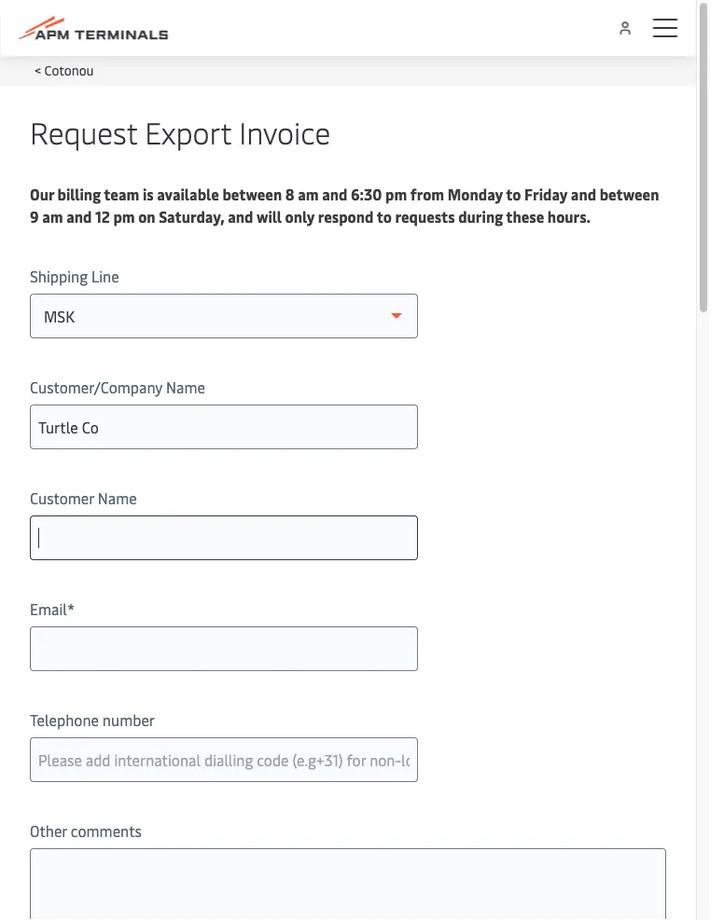 Task type: locate. For each thing, give the bounding box(es) containing it.
< cotonou
[[35, 61, 94, 78]]

shipping line
[[30, 266, 119, 286]]

saturday,
[[159, 206, 225, 226]]

name for customer/company name
[[166, 377, 205, 397]]

9
[[30, 206, 39, 226]]

our
[[30, 184, 54, 204]]

to
[[506, 184, 521, 204], [377, 206, 392, 226]]

cotonou link
[[44, 61, 94, 78]]

telephone
[[30, 710, 99, 730]]

am right 9
[[42, 206, 63, 226]]

name right customer
[[98, 488, 137, 508]]

2 between from the left
[[600, 184, 659, 204]]

1 vertical spatial to
[[377, 206, 392, 226]]

number
[[103, 710, 155, 730]]

request export invoice
[[30, 112, 330, 152]]

available
[[157, 184, 219, 204]]

0 horizontal spatial to
[[377, 206, 392, 226]]

from
[[410, 184, 444, 204]]

Email email field
[[30, 627, 418, 672]]

on
[[138, 206, 155, 226]]

1 horizontal spatial to
[[506, 184, 521, 204]]

Telephone number telephone field
[[30, 738, 418, 783]]

1 vertical spatial pm
[[113, 206, 135, 226]]

1 horizontal spatial name
[[166, 377, 205, 397]]

0 vertical spatial name
[[166, 377, 205, 397]]

to up these
[[506, 184, 521, 204]]

pm right the 12
[[113, 206, 135, 226]]

am
[[298, 184, 319, 204], [42, 206, 63, 226]]

8
[[285, 184, 294, 204]]

name up customer/company name text box
[[166, 377, 205, 397]]

during
[[458, 206, 503, 226]]

to down 6:30
[[377, 206, 392, 226]]

between up 'will'
[[222, 184, 282, 204]]

name for customer name
[[98, 488, 137, 508]]

and down billing
[[66, 206, 92, 226]]

and up hours.
[[571, 184, 596, 204]]

0 vertical spatial am
[[298, 184, 319, 204]]

1 vertical spatial name
[[98, 488, 137, 508]]

1 horizontal spatial between
[[600, 184, 659, 204]]

Customer/Company Name text field
[[30, 405, 418, 450]]

only
[[285, 206, 315, 226]]

0 vertical spatial to
[[506, 184, 521, 204]]

pm
[[385, 184, 407, 204], [113, 206, 135, 226]]

1 vertical spatial am
[[42, 206, 63, 226]]

pm right 6:30
[[385, 184, 407, 204]]

0 horizontal spatial name
[[98, 488, 137, 508]]

1 horizontal spatial pm
[[385, 184, 407, 204]]

between right friday
[[600, 184, 659, 204]]

name
[[166, 377, 205, 397], [98, 488, 137, 508]]

between
[[222, 184, 282, 204], [600, 184, 659, 204]]

billing
[[57, 184, 101, 204]]

0 vertical spatial pm
[[385, 184, 407, 204]]

0 horizontal spatial between
[[222, 184, 282, 204]]

comments
[[71, 821, 142, 841]]

will
[[257, 206, 282, 226]]

and
[[322, 184, 348, 204], [571, 184, 596, 204], [66, 206, 92, 226], [228, 206, 253, 226]]

am right 8
[[298, 184, 319, 204]]



Task type: describe. For each thing, give the bounding box(es) containing it.
<
[[35, 61, 41, 78]]

email
[[30, 599, 67, 619]]

1 horizontal spatial am
[[298, 184, 319, 204]]

and left 'will'
[[228, 206, 253, 226]]

0 horizontal spatial am
[[42, 206, 63, 226]]

Customer Name text field
[[30, 516, 418, 561]]

other comments
[[30, 821, 142, 841]]

6:30
[[351, 184, 382, 204]]

team
[[104, 184, 139, 204]]

customer name
[[30, 488, 137, 508]]

12
[[95, 206, 110, 226]]

request
[[30, 112, 137, 152]]

line
[[91, 266, 119, 286]]

these
[[506, 206, 544, 226]]

respond
[[318, 206, 374, 226]]

other
[[30, 821, 67, 841]]

customer
[[30, 488, 94, 508]]

cotonou
[[44, 61, 94, 78]]

hours.
[[548, 206, 591, 226]]

shipping
[[30, 266, 88, 286]]

1 between from the left
[[222, 184, 282, 204]]

telephone number
[[30, 710, 155, 730]]

export
[[145, 112, 231, 152]]

and up respond
[[322, 184, 348, 204]]

customer/company name
[[30, 377, 205, 397]]

monday
[[448, 184, 503, 204]]

friday
[[524, 184, 568, 204]]

invoice
[[239, 112, 330, 152]]

customer/company
[[30, 377, 162, 397]]

our billing team is available between 8 am and 6:30 pm from monday to friday and between 9 am and 12 pm on saturday, and will only respond to requests during these hours.
[[30, 184, 659, 226]]

0 horizontal spatial pm
[[113, 206, 135, 226]]

is
[[143, 184, 154, 204]]

requests
[[395, 206, 455, 226]]

Other comments text field
[[30, 849, 666, 921]]



Task type: vqa. For each thing, say whether or not it's contained in the screenshot.
"Shipping"
yes



